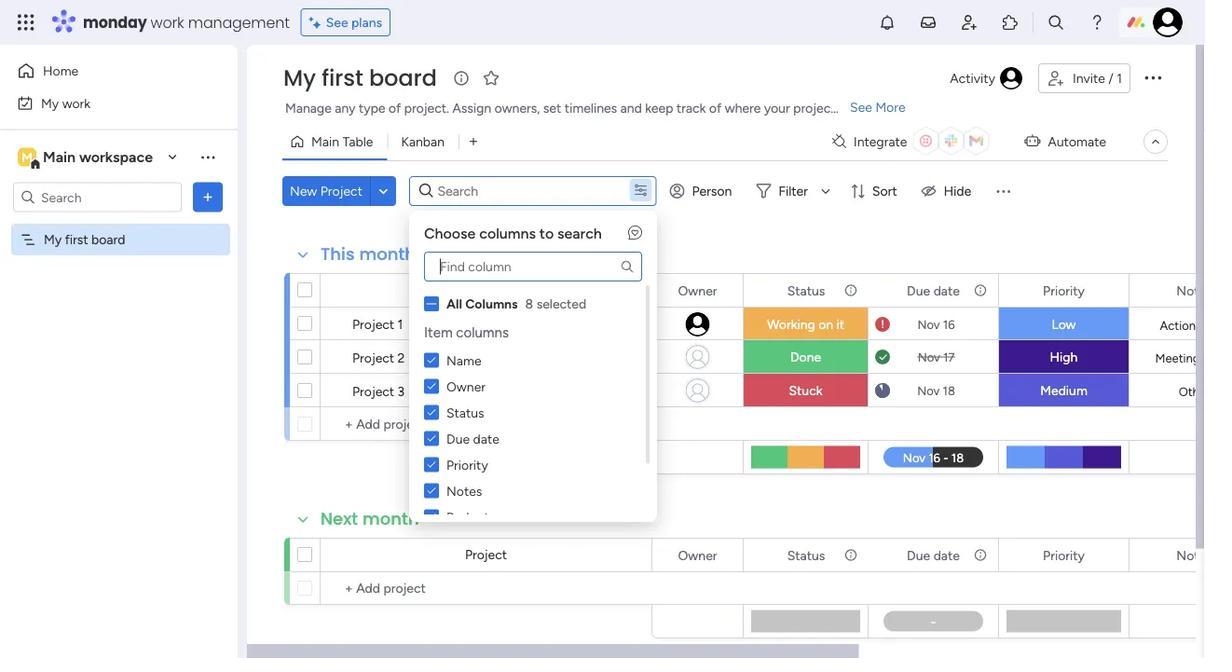 Task type: describe. For each thing, give the bounding box(es) containing it.
1 inside button
[[1117, 70, 1123, 86]]

new project
[[290, 183, 363, 199]]

8
[[525, 296, 533, 312]]

item columns
[[424, 324, 509, 341]]

next
[[321, 507, 358, 531]]

high
[[1050, 349, 1078, 365]]

work for my
[[62, 95, 91, 111]]

v2 user feedback image
[[628, 224, 642, 241]]

action it
[[1160, 318, 1205, 333]]

16
[[943, 317, 955, 332]]

date for this month
[[934, 282, 960, 298]]

monday
[[83, 12, 147, 33]]

working
[[767, 317, 816, 332]]

nov 17
[[918, 350, 955, 365]]

due date for next month
[[907, 547, 960, 563]]

track
[[677, 100, 706, 116]]

note for this month
[[1177, 282, 1205, 298]]

invite members image
[[960, 13, 979, 32]]

main for main workspace
[[43, 148, 76, 166]]

main table button
[[282, 127, 387, 157]]

home
[[43, 63, 78, 79]]

to
[[540, 224, 554, 242]]

nov 18
[[918, 383, 956, 398]]

kanban button
[[387, 127, 459, 157]]

manage
[[285, 100, 332, 116]]

my inside my work button
[[41, 95, 59, 111]]

My first board field
[[279, 62, 442, 94]]

this month
[[321, 242, 416, 266]]

note field for next month
[[1172, 545, 1205, 565]]

main workspace
[[43, 148, 153, 166]]

low
[[1052, 317, 1076, 332]]

0 vertical spatial my
[[283, 62, 316, 94]]

choose columns to search
[[424, 224, 602, 242]]

8 selected
[[525, 296, 587, 312]]

search image
[[620, 259, 635, 274]]

1 vertical spatial date
[[473, 431, 500, 447]]

first inside list box
[[65, 232, 88, 248]]

next month
[[321, 507, 419, 531]]

search
[[558, 224, 602, 242]]

invite
[[1073, 70, 1106, 86]]

choose
[[424, 224, 476, 242]]

add to favorites image
[[482, 69, 500, 87]]

table
[[343, 134, 373, 150]]

management
[[188, 12, 290, 33]]

notes
[[447, 483, 482, 499]]

my work button
[[11, 88, 200, 118]]

inbox image
[[919, 13, 938, 32]]

priority for next month
[[1043, 547, 1085, 563]]

stands.
[[839, 100, 880, 116]]

all
[[447, 296, 462, 312]]

options image
[[1142, 66, 1164, 88]]

2 status field from the top
[[783, 545, 830, 565]]

sort
[[873, 183, 897, 199]]

month for next month
[[363, 507, 419, 531]]

0 vertical spatial board
[[369, 62, 437, 94]]

+ Add project text field
[[330, 577, 643, 599]]

invite / 1
[[1073, 70, 1123, 86]]

This month field
[[316, 242, 421, 267]]

integrate
[[854, 134, 908, 150]]

help image
[[1088, 13, 1107, 32]]

john smith image
[[1153, 7, 1183, 37]]

meeting
[[1156, 351, 1203, 365]]

date for next month
[[934, 547, 960, 563]]

see for see more
[[850, 99, 873, 115]]

owners,
[[495, 100, 540, 116]]

plans
[[352, 14, 382, 30]]

v2 overdue deadline image
[[875, 316, 890, 333]]

2 owner field from the top
[[674, 545, 722, 565]]

type
[[359, 100, 386, 116]]

item
[[424, 324, 453, 341]]

Search in workspace field
[[39, 186, 156, 208]]

project up project 2
[[352, 316, 395, 332]]

workspace selection element
[[18, 146, 156, 170]]

1 horizontal spatial first
[[322, 62, 363, 94]]

action
[[1160, 318, 1196, 333]]

see plans button
[[301, 8, 391, 36]]

note field for this month
[[1172, 280, 1205, 301]]

due date field for next month
[[903, 545, 965, 565]]

my inside the my first board list box
[[44, 232, 62, 248]]

done
[[791, 349, 821, 365]]

home button
[[11, 56, 200, 86]]

medium
[[1041, 383, 1088, 399]]

select product image
[[17, 13, 35, 32]]

see for see plans
[[326, 14, 348, 30]]

columns for choose
[[479, 224, 536, 242]]

my first board inside list box
[[44, 232, 125, 248]]

project 2
[[352, 350, 405, 365]]

name
[[447, 352, 482, 368]]

options image
[[199, 188, 217, 207]]

1 owner field from the top
[[674, 280, 722, 301]]

automate
[[1048, 134, 1107, 150]]

0 horizontal spatial 1
[[398, 316, 403, 332]]

where
[[725, 100, 761, 116]]

project inside button
[[320, 183, 363, 199]]

column information image for this month
[[973, 283, 988, 298]]

due date for this month
[[907, 282, 960, 298]]

1 nov from the top
[[918, 317, 940, 332]]

18
[[943, 383, 956, 398]]

column information image for next month
[[973, 548, 988, 563]]

selected
[[537, 296, 587, 312]]

autopilot image
[[1025, 129, 1041, 153]]

kanban
[[401, 134, 445, 150]]

1 status field from the top
[[783, 280, 830, 301]]

3
[[398, 383, 405, 399]]



Task type: vqa. For each thing, say whether or not it's contained in the screenshot.
OPTION
yes



Task type: locate. For each thing, give the bounding box(es) containing it.
my work
[[41, 95, 91, 111]]

invite / 1 button
[[1039, 63, 1131, 93]]

angle down image
[[379, 184, 388, 198]]

nov for project 2
[[918, 350, 941, 365]]

0 vertical spatial due date
[[907, 282, 960, 298]]

0 horizontal spatial it
[[837, 317, 845, 332]]

see more
[[850, 99, 906, 115]]

stuck
[[789, 383, 823, 399]]

0 vertical spatial due date field
[[903, 280, 965, 301]]

work down home
[[62, 95, 91, 111]]

main right workspace image
[[43, 148, 76, 166]]

2 vertical spatial priority
[[1043, 547, 1085, 563]]

board
[[369, 62, 437, 94], [91, 232, 125, 248]]

collapse board header image
[[1149, 134, 1164, 149]]

1 horizontal spatial 1
[[1117, 70, 1123, 86]]

first
[[322, 62, 363, 94], [65, 232, 88, 248]]

Priority field
[[1039, 280, 1090, 301], [1039, 545, 1090, 565]]

1 vertical spatial due date field
[[903, 545, 965, 565]]

due date right column information image
[[907, 547, 960, 563]]

project 1
[[352, 316, 403, 332]]

0 vertical spatial owner
[[678, 282, 717, 298]]

show board description image
[[450, 69, 473, 88]]

1 horizontal spatial see
[[850, 99, 873, 115]]

main table
[[311, 134, 373, 150]]

nov left the 16
[[918, 317, 940, 332]]

0 horizontal spatial main
[[43, 148, 76, 166]]

board inside list box
[[91, 232, 125, 248]]

see left more
[[850, 99, 873, 115]]

board up project. at the top of page
[[369, 62, 437, 94]]

project right new
[[320, 183, 363, 199]]

1 vertical spatial note
[[1177, 547, 1205, 563]]

person button
[[662, 176, 743, 206]]

new
[[290, 183, 317, 199]]

search everything image
[[1047, 13, 1066, 32]]

workspace
[[79, 148, 153, 166]]

keep
[[645, 100, 674, 116]]

2 nov from the top
[[918, 350, 941, 365]]

1 vertical spatial priority
[[447, 457, 488, 473]]

0 vertical spatial date
[[934, 282, 960, 298]]

column information image
[[844, 283, 859, 298], [973, 283, 988, 298], [973, 548, 988, 563]]

Due date field
[[903, 280, 965, 301], [903, 545, 965, 565]]

0 vertical spatial month
[[359, 242, 416, 266]]

due date up nov 16
[[907, 282, 960, 298]]

month right this on the top
[[359, 242, 416, 266]]

board down search in workspace "field"
[[91, 232, 125, 248]]

0 horizontal spatial first
[[65, 232, 88, 248]]

Search field
[[433, 178, 585, 204]]

0 vertical spatial priority field
[[1039, 280, 1090, 301]]

1 horizontal spatial it
[[1199, 318, 1205, 333]]

and
[[621, 100, 642, 116]]

1 horizontal spatial of
[[709, 100, 722, 116]]

0 vertical spatial work
[[151, 12, 184, 33]]

2 of from the left
[[709, 100, 722, 116]]

1 horizontal spatial main
[[311, 134, 339, 150]]

project left 2
[[352, 350, 395, 365]]

my
[[283, 62, 316, 94], [41, 95, 59, 111], [44, 232, 62, 248]]

of right track
[[709, 100, 722, 116]]

due for this month
[[907, 282, 931, 298]]

nov for project 3
[[918, 383, 940, 398]]

notifications image
[[878, 13, 897, 32]]

month right next
[[363, 507, 419, 531]]

project 3
[[352, 383, 405, 399]]

due for next month
[[907, 547, 931, 563]]

due date up notes
[[447, 431, 500, 447]]

month
[[359, 242, 416, 266], [363, 507, 419, 531]]

Next month field
[[316, 507, 424, 531]]

0 vertical spatial note field
[[1172, 280, 1205, 301]]

None search field
[[424, 252, 642, 282]]

1 vertical spatial month
[[363, 507, 419, 531]]

month for this month
[[359, 242, 416, 266]]

owner
[[678, 282, 717, 298], [447, 379, 486, 394], [678, 547, 717, 563]]

v2 search image
[[419, 181, 433, 202]]

work inside button
[[62, 95, 91, 111]]

1 vertical spatial first
[[65, 232, 88, 248]]

of right type at the left top of page
[[389, 100, 401, 116]]

1 vertical spatial board
[[91, 232, 125, 248]]

1 vertical spatial work
[[62, 95, 91, 111]]

0 vertical spatial my first board
[[283, 62, 437, 94]]

set
[[543, 100, 562, 116]]

status field up the "working on it" on the right
[[783, 280, 830, 301]]

my first board list box
[[0, 220, 238, 507]]

my down search in workspace "field"
[[44, 232, 62, 248]]

v2 done deadline image
[[875, 348, 890, 366]]

see
[[326, 14, 348, 30], [850, 99, 873, 115]]

1 vertical spatial see
[[850, 99, 873, 115]]

1 vertical spatial status field
[[783, 545, 830, 565]]

your
[[764, 100, 790, 116]]

1 horizontal spatial board
[[369, 62, 437, 94]]

nov
[[918, 317, 940, 332], [918, 350, 941, 365], [918, 383, 940, 398]]

see left plans
[[326, 14, 348, 30]]

work
[[151, 12, 184, 33], [62, 95, 91, 111]]

2 vertical spatial due date
[[907, 547, 960, 563]]

any
[[335, 100, 356, 116]]

budget
[[447, 509, 489, 525]]

more
[[876, 99, 906, 115]]

main inside button
[[311, 134, 339, 150]]

2 vertical spatial nov
[[918, 383, 940, 398]]

column information image
[[844, 548, 859, 563]]

0 horizontal spatial board
[[91, 232, 125, 248]]

/
[[1109, 70, 1114, 86]]

project up + add project text field
[[465, 547, 507, 563]]

columns for item
[[456, 324, 509, 341]]

1 due date field from the top
[[903, 280, 965, 301]]

1 vertical spatial my first board
[[44, 232, 125, 248]]

0 vertical spatial due
[[907, 282, 931, 298]]

hide button
[[914, 176, 983, 206]]

first up any
[[322, 62, 363, 94]]

it right action
[[1199, 318, 1205, 333]]

0 horizontal spatial work
[[62, 95, 91, 111]]

this
[[321, 242, 355, 266]]

filter
[[779, 183, 808, 199]]

dapulse integrations image
[[833, 135, 846, 149]]

1 priority field from the top
[[1039, 280, 1090, 301]]

due date field right column information image
[[903, 545, 965, 565]]

3 nov from the top
[[918, 383, 940, 398]]

workspace options image
[[199, 148, 217, 166]]

0 vertical spatial columns
[[479, 224, 536, 242]]

0 vertical spatial first
[[322, 62, 363, 94]]

project
[[794, 100, 836, 116]]

sort button
[[843, 176, 909, 206]]

0 vertical spatial status
[[788, 282, 825, 298]]

working on it
[[767, 317, 845, 332]]

see plans
[[326, 14, 382, 30]]

2 note from the top
[[1177, 547, 1205, 563]]

status
[[788, 282, 825, 298], [447, 405, 484, 420], [788, 547, 825, 563]]

priority for this month
[[1043, 282, 1085, 298]]

nov 16
[[918, 317, 955, 332]]

0 vertical spatial nov
[[918, 317, 940, 332]]

timelines
[[565, 100, 617, 116]]

1 vertical spatial nov
[[918, 350, 941, 365]]

work for monday
[[151, 12, 184, 33]]

new project button
[[282, 176, 370, 206]]

it right on
[[837, 317, 845, 332]]

nov left 18
[[918, 383, 940, 398]]

1 vertical spatial note field
[[1172, 545, 1205, 565]]

2 due date field from the top
[[903, 545, 965, 565]]

columns
[[465, 296, 518, 312]]

1 vertical spatial status
[[447, 405, 484, 420]]

filter button
[[749, 176, 837, 206]]

apps image
[[1001, 13, 1020, 32]]

main for main table
[[311, 134, 339, 150]]

all columns
[[447, 296, 518, 312]]

my first board
[[283, 62, 437, 94], [44, 232, 125, 248]]

my first board down search in workspace "field"
[[44, 232, 125, 248]]

1 vertical spatial owner field
[[674, 545, 722, 565]]

due up nov 16
[[907, 282, 931, 298]]

due up notes
[[447, 431, 470, 447]]

first down search in workspace "field"
[[65, 232, 88, 248]]

add view image
[[470, 135, 477, 148]]

2 vertical spatial status
[[788, 547, 825, 563]]

see more link
[[848, 98, 908, 117]]

17
[[944, 350, 955, 365]]

0 vertical spatial see
[[326, 14, 348, 30]]

columns
[[479, 224, 536, 242], [456, 324, 509, 341]]

0 horizontal spatial my first board
[[44, 232, 125, 248]]

2 priority field from the top
[[1039, 545, 1090, 565]]

due right column information image
[[907, 547, 931, 563]]

note for next month
[[1177, 547, 1205, 563]]

activity
[[950, 70, 996, 86]]

1 of from the left
[[389, 100, 401, 116]]

date
[[934, 282, 960, 298], [473, 431, 500, 447], [934, 547, 960, 563]]

priority field for next month
[[1039, 545, 1090, 565]]

1 vertical spatial priority field
[[1039, 545, 1090, 565]]

0 vertical spatial status field
[[783, 280, 830, 301]]

main left "table" on the left
[[311, 134, 339, 150]]

work right monday
[[151, 12, 184, 33]]

1 vertical spatial columns
[[456, 324, 509, 341]]

Find column search field
[[424, 252, 642, 282]]

1 note field from the top
[[1172, 280, 1205, 301]]

search options image
[[634, 183, 648, 197]]

due date field for this month
[[903, 280, 965, 301]]

option
[[0, 223, 238, 227]]

hide
[[944, 183, 972, 199]]

monday work management
[[83, 12, 290, 33]]

nov left 17
[[918, 350, 941, 365]]

due date field up nov 16
[[903, 280, 965, 301]]

2 vertical spatial owner
[[678, 547, 717, 563]]

0 horizontal spatial of
[[389, 100, 401, 116]]

priority
[[1043, 282, 1085, 298], [447, 457, 488, 473], [1043, 547, 1085, 563]]

1 vertical spatial my
[[41, 95, 59, 111]]

manage any type of project. assign owners, set timelines and keep track of where your project stands.
[[285, 100, 880, 116]]

1
[[1117, 70, 1123, 86], [398, 316, 403, 332]]

it
[[837, 317, 845, 332], [1199, 318, 1205, 333]]

Note field
[[1172, 280, 1205, 301], [1172, 545, 1205, 565]]

othe
[[1179, 384, 1205, 399]]

my down home
[[41, 95, 59, 111]]

project left the 3
[[352, 383, 395, 399]]

Owner field
[[674, 280, 722, 301], [674, 545, 722, 565]]

priority field for this month
[[1039, 280, 1090, 301]]

project
[[320, 183, 363, 199], [465, 282, 507, 298], [352, 316, 395, 332], [352, 350, 395, 365], [352, 383, 395, 399], [465, 547, 507, 563]]

status field left column information image
[[783, 545, 830, 565]]

project.
[[404, 100, 449, 116]]

2 vertical spatial my
[[44, 232, 62, 248]]

my first board up type at the left top of page
[[283, 62, 437, 94]]

project right the all
[[465, 282, 507, 298]]

m
[[21, 149, 33, 165]]

menu image
[[994, 182, 1013, 200]]

1 vertical spatial 1
[[398, 316, 403, 332]]

status left column information image
[[788, 547, 825, 563]]

status up the "working on it" on the right
[[788, 282, 825, 298]]

0 vertical spatial priority
[[1043, 282, 1085, 298]]

2 vertical spatial due
[[907, 547, 931, 563]]

status down name at the left bottom of page
[[447, 405, 484, 420]]

1 vertical spatial due date
[[447, 431, 500, 447]]

2
[[398, 350, 405, 365]]

columns down the all columns
[[456, 324, 509, 341]]

1 vertical spatial due
[[447, 431, 470, 447]]

assign
[[453, 100, 492, 116]]

0 vertical spatial note
[[1177, 282, 1205, 298]]

my up manage
[[283, 62, 316, 94]]

on
[[819, 317, 834, 332]]

0 vertical spatial 1
[[1117, 70, 1123, 86]]

note
[[1177, 282, 1205, 298], [1177, 547, 1205, 563]]

1 note from the top
[[1177, 282, 1205, 298]]

1 vertical spatial owner
[[447, 379, 486, 394]]

arrow down image
[[815, 180, 837, 202]]

1 horizontal spatial work
[[151, 12, 184, 33]]

1 up 2
[[398, 316, 403, 332]]

columns left to
[[479, 224, 536, 242]]

activity button
[[943, 63, 1031, 93]]

main inside workspace selection element
[[43, 148, 76, 166]]

2 note field from the top
[[1172, 545, 1205, 565]]

main
[[311, 134, 339, 150], [43, 148, 76, 166]]

see inside button
[[326, 14, 348, 30]]

1 horizontal spatial my first board
[[283, 62, 437, 94]]

0 horizontal spatial see
[[326, 14, 348, 30]]

person
[[692, 183, 732, 199]]

0 vertical spatial owner field
[[674, 280, 722, 301]]

workspace image
[[18, 147, 36, 167]]

2 vertical spatial date
[[934, 547, 960, 563]]

1 right / at right top
[[1117, 70, 1123, 86]]

Status field
[[783, 280, 830, 301], [783, 545, 830, 565]]



